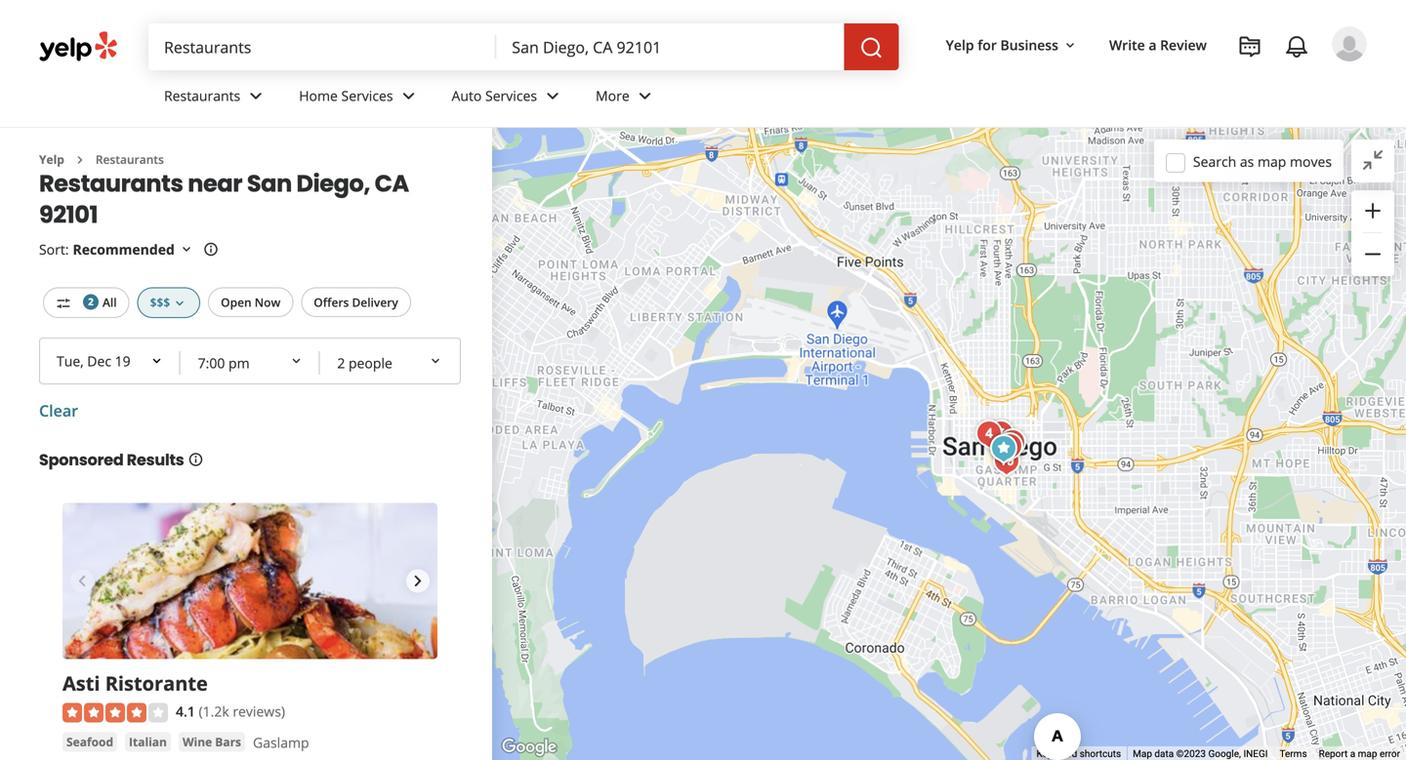 Task type: locate. For each thing, give the bounding box(es) containing it.
restaurants left 24 chevron down v2 image
[[164, 87, 240, 105]]

group
[[1352, 190, 1395, 276]]

restaurants inside restaurants near san diego, ca 92101
[[39, 167, 183, 200]]

auto
[[452, 87, 482, 105]]

italian
[[129, 735, 167, 751]]

map
[[1133, 749, 1152, 760]]

inegi
[[1244, 749, 1268, 760]]

1 vertical spatial a
[[1350, 749, 1356, 760]]

wine bars button
[[179, 733, 245, 753]]

map right as
[[1258, 152, 1287, 171]]

delivery
[[352, 294, 398, 310]]

none field up "home"
[[148, 23, 496, 70]]

1 vertical spatial yelp
[[39, 151, 64, 167]]

None search field
[[148, 23, 899, 70]]

sponsored
[[39, 449, 124, 471]]

wine bars link
[[179, 733, 245, 753]]

map left the error
[[1358, 749, 1378, 760]]

search as map moves
[[1193, 152, 1332, 171]]

1 none field from the left
[[148, 23, 496, 70]]

google,
[[1209, 749, 1241, 760]]

0 vertical spatial yelp
[[946, 36, 974, 54]]

24 chevron down v2 image right more
[[634, 84, 657, 108]]

asti ristorante link
[[63, 670, 208, 697]]

yelp left 16 chevron right v2 image
[[39, 151, 64, 167]]

16 chevron down v2 image
[[1063, 38, 1078, 53], [172, 296, 188, 311]]

16 chevron down v2 image for $$$
[[172, 296, 188, 311]]

yelp inside button
[[946, 36, 974, 54]]

restaurants up "recommended"
[[39, 167, 183, 200]]

None field
[[148, 23, 496, 70], [496, 23, 844, 70]]

user actions element
[[930, 24, 1395, 145]]

0 horizontal spatial 24 chevron down v2 image
[[397, 84, 420, 108]]

filters group
[[39, 288, 415, 318]]

report a map error
[[1319, 749, 1401, 760]]

0 vertical spatial 16 chevron down v2 image
[[1063, 38, 1078, 53]]

yelp left for
[[946, 36, 974, 54]]

0 horizontal spatial services
[[341, 87, 393, 105]]

offers delivery
[[314, 294, 398, 310]]

16 filter v2 image
[[56, 296, 71, 311]]

92101
[[39, 199, 98, 231]]

business categories element
[[148, 70, 1367, 127]]

offers delivery button
[[301, 288, 411, 317]]

a for write
[[1149, 36, 1157, 54]]

©2023
[[1177, 749, 1206, 760]]

pushkin lounge & bar image
[[990, 428, 1029, 467], [990, 428, 1029, 467]]

1 vertical spatial map
[[1358, 749, 1378, 760]]

keyboard
[[1037, 749, 1077, 760]]

services right "home"
[[341, 87, 393, 105]]

a
[[1149, 36, 1157, 54], [1350, 749, 1356, 760]]

services for auto services
[[485, 87, 537, 105]]

4.1
[[176, 703, 195, 721]]

a right report
[[1350, 749, 1356, 760]]

write
[[1109, 36, 1145, 54]]

sponsored results
[[39, 449, 184, 471]]

1 horizontal spatial 16 chevron down v2 image
[[1063, 38, 1078, 53]]

more link
[[580, 70, 673, 127]]

4.1 (1.2k reviews)
[[176, 703, 285, 721]]

24 chevron down v2 image
[[397, 84, 420, 108], [541, 84, 565, 108], [634, 84, 657, 108]]

restaurants
[[164, 87, 240, 105], [96, 151, 164, 167], [39, 167, 183, 200]]

bars
[[215, 735, 241, 751]]

slideshow element
[[63, 503, 438, 660]]

map region
[[267, 88, 1406, 761]]

offers
[[314, 294, 349, 310]]

16 chevron down v2 image right $$$
[[172, 296, 188, 311]]

seafood button
[[63, 733, 117, 753]]

24 chevron down v2 image inside the more link
[[634, 84, 657, 108]]

home
[[299, 87, 338, 105]]

24 chevron down v2 image inside the auto services link
[[541, 84, 565, 108]]

16 info v2 image
[[188, 452, 204, 468]]

myst lounge image
[[984, 428, 1024, 467]]

1 horizontal spatial map
[[1358, 749, 1378, 760]]

asti ristorante image
[[984, 430, 1024, 469], [984, 430, 1024, 469]]

2
[[88, 295, 94, 309]]

map for error
[[1358, 749, 1378, 760]]

0 horizontal spatial map
[[1258, 152, 1287, 171]]

16 chevron down v2 image inside yelp for business button
[[1063, 38, 1078, 53]]

a inside "element"
[[1149, 36, 1157, 54]]

open
[[221, 294, 252, 310]]

$$$
[[150, 294, 170, 310]]

16 chevron down v2 image right business
[[1063, 38, 1078, 53]]

1 horizontal spatial a
[[1350, 749, 1356, 760]]

2 services from the left
[[485, 87, 537, 105]]

2 24 chevron down v2 image from the left
[[541, 84, 565, 108]]

open now
[[221, 294, 281, 310]]

services right auto
[[485, 87, 537, 105]]

report
[[1319, 749, 1348, 760]]

3 24 chevron down v2 image from the left
[[634, 84, 657, 108]]

search
[[1193, 152, 1237, 171]]

24 chevron down v2 image inside home services link
[[397, 84, 420, 108]]

terms link
[[1280, 749, 1307, 760]]

1 services from the left
[[341, 87, 393, 105]]

services
[[341, 87, 393, 105], [485, 87, 537, 105]]

restaurants near san diego, ca 92101
[[39, 167, 409, 231]]

16 chevron down v2 image inside $$$ popup button
[[172, 296, 188, 311]]

projects image
[[1238, 35, 1262, 59]]

1 horizontal spatial 24 chevron down v2 image
[[541, 84, 565, 108]]

collapse map image
[[1361, 148, 1385, 172]]

previous image
[[70, 570, 94, 593]]

for
[[978, 36, 997, 54]]

address, neighborhood, city, state or zip text field
[[496, 23, 844, 70]]

restaurants inside business categories element
[[164, 87, 240, 105]]

1 horizontal spatial services
[[485, 87, 537, 105]]

24 chevron down v2 image left auto
[[397, 84, 420, 108]]

none field up more
[[496, 23, 844, 70]]

a right write
[[1149, 36, 1157, 54]]

wine bars
[[183, 735, 241, 751]]

review
[[1160, 36, 1207, 54]]

2 none field from the left
[[496, 23, 844, 70]]

ristorante
[[105, 670, 208, 697]]

1 vertical spatial 16 chevron down v2 image
[[172, 296, 188, 311]]

italian button
[[125, 733, 171, 753]]

2 horizontal spatial 24 chevron down v2 image
[[634, 84, 657, 108]]

yelp
[[946, 36, 974, 54], [39, 151, 64, 167]]

0 horizontal spatial 16 chevron down v2 image
[[172, 296, 188, 311]]

map
[[1258, 152, 1287, 171], [1358, 749, 1378, 760]]

recommended
[[73, 240, 175, 259]]

0 vertical spatial map
[[1258, 152, 1287, 171]]

open now button
[[208, 288, 293, 317]]

4.1 star rating image
[[63, 704, 168, 723]]

0 horizontal spatial a
[[1149, 36, 1157, 54]]

shortcuts
[[1080, 749, 1121, 760]]

auto services
[[452, 87, 537, 105]]

reviews)
[[233, 703, 285, 721]]

0 vertical spatial a
[[1149, 36, 1157, 54]]

1 24 chevron down v2 image from the left
[[397, 84, 420, 108]]

24 chevron down v2 image right auto services
[[541, 84, 565, 108]]

1 horizontal spatial yelp
[[946, 36, 974, 54]]

0 horizontal spatial yelp
[[39, 151, 64, 167]]



Task type: vqa. For each thing, say whether or not it's contained in the screenshot.
Clear button at the left bottom of page
yes



Task type: describe. For each thing, give the bounding box(es) containing it.
terms
[[1280, 749, 1307, 760]]

search image
[[860, 36, 883, 60]]

ca
[[375, 167, 409, 200]]

gaslamp
[[253, 734, 309, 753]]

all
[[103, 294, 117, 310]]

error
[[1380, 749, 1401, 760]]

(1.2k
[[199, 703, 229, 721]]

write a review
[[1109, 36, 1207, 54]]

keyboard shortcuts button
[[1037, 748, 1121, 761]]

map for moves
[[1258, 152, 1287, 171]]

yelp link
[[39, 151, 64, 167]]

none field things to do, nail salons, plumbers
[[148, 23, 496, 70]]

moves
[[1290, 152, 1332, 171]]

write a review link
[[1102, 27, 1215, 62]]

yelp for the yelp link
[[39, 151, 64, 167]]

a for report
[[1350, 749, 1356, 760]]

auto services link
[[436, 70, 580, 127]]

yelp for yelp for business
[[946, 36, 974, 54]]

sort:
[[39, 240, 69, 259]]

16 chevron down v2 image for yelp for business
[[1063, 38, 1078, 53]]

seafood
[[66, 735, 113, 751]]

taka image
[[987, 442, 1026, 481]]

Select a date text field
[[41, 340, 180, 383]]

dobson's bar & restaurant image
[[970, 415, 1009, 454]]

zoom in image
[[1361, 199, 1385, 223]]

Time field
[[182, 342, 318, 385]]

business
[[1001, 36, 1059, 54]]

diego,
[[296, 167, 370, 200]]

seafood link
[[63, 733, 117, 753]]

restaurants link
[[148, 70, 283, 127]]

clear
[[39, 400, 78, 421]]

16 chevron right v2 image
[[72, 152, 88, 168]]

24 chevron down v2 image for home services
[[397, 84, 420, 108]]

italian link
[[125, 733, 171, 753]]

keyboard shortcuts
[[1037, 749, 1121, 760]]

Cover field
[[322, 342, 457, 385]]

24 chevron down v2 image for more
[[634, 84, 657, 108]]

google image
[[497, 735, 562, 761]]

yelp for business
[[946, 36, 1059, 54]]

16 chevron down v2 image
[[179, 242, 194, 258]]

now
[[255, 294, 281, 310]]

home services link
[[283, 70, 436, 127]]

more
[[596, 87, 630, 105]]

asti ristorante
[[63, 670, 208, 697]]

results
[[127, 449, 184, 471]]

none field the address, neighborhood, city, state or zip
[[496, 23, 844, 70]]

near
[[188, 167, 242, 200]]

recommended button
[[73, 240, 194, 259]]

home services
[[299, 87, 393, 105]]

services for home services
[[341, 87, 393, 105]]

as
[[1240, 152, 1254, 171]]

yelp for business button
[[938, 27, 1086, 63]]

report a map error link
[[1319, 749, 1401, 760]]

apple l. image
[[1332, 26, 1367, 62]]

clear button
[[39, 400, 78, 421]]

$$$ button
[[137, 288, 200, 318]]

notifications image
[[1285, 35, 1309, 59]]

next image
[[406, 570, 430, 593]]

data
[[1155, 749, 1174, 760]]

asti
[[63, 670, 100, 697]]

24 chevron down v2 image
[[244, 84, 268, 108]]

things to do, nail salons, plumbers text field
[[148, 23, 496, 70]]

the rooftop by stk image
[[993, 424, 1032, 463]]

map data ©2023 google, inegi
[[1133, 749, 1268, 760]]

san
[[247, 167, 292, 200]]

restaurants right 16 chevron right v2 image
[[96, 151, 164, 167]]

24 chevron down v2 image for auto services
[[541, 84, 565, 108]]

2 all
[[88, 294, 117, 310]]

16 info v2 image
[[203, 242, 219, 258]]

zoom out image
[[1361, 243, 1385, 266]]

rei do gado brazilian steakhouse image
[[982, 415, 1021, 454]]

wine
[[183, 735, 212, 751]]



